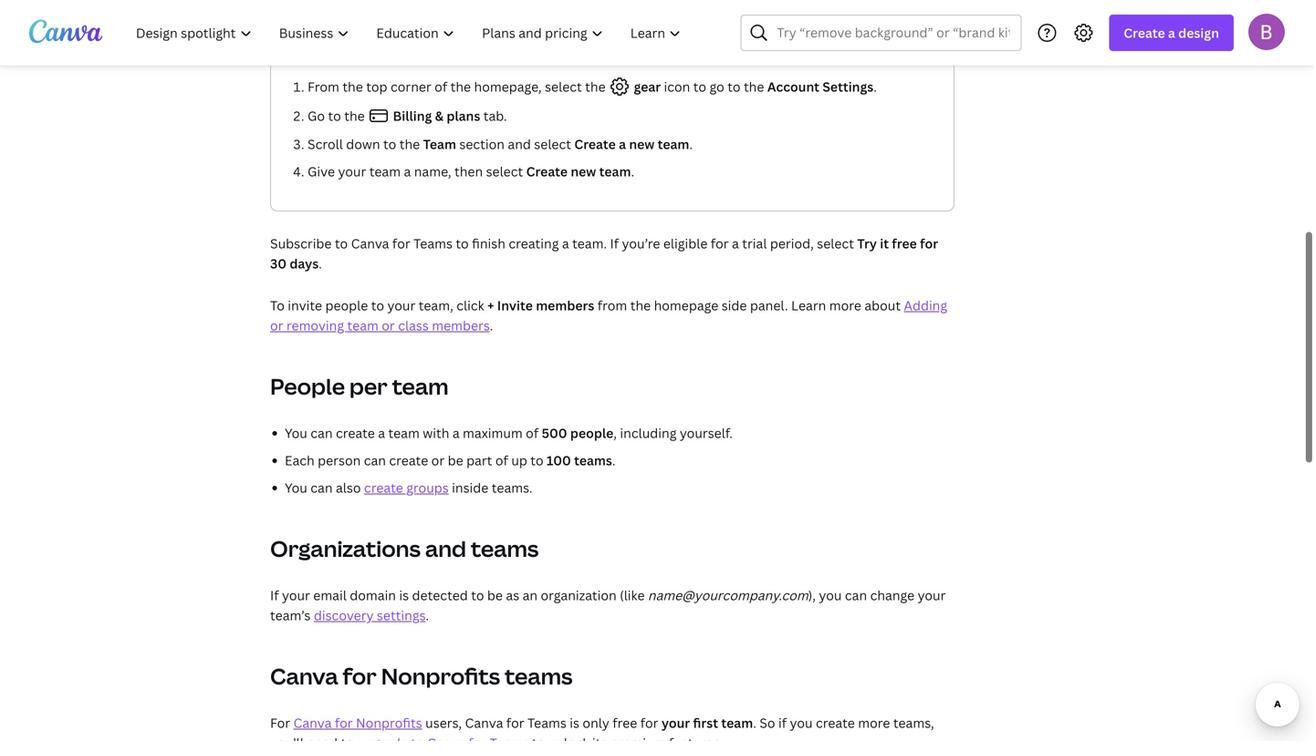 Task type: vqa. For each thing, say whether or not it's contained in the screenshot.
group
no



Task type: locate. For each thing, give the bounding box(es) containing it.
if
[[610, 235, 619, 252], [270, 587, 279, 605]]

more right learn
[[829, 297, 861, 314]]

new down gear on the top of page
[[629, 136, 655, 153]]

top
[[366, 78, 387, 95]]

give
[[308, 163, 335, 180]]

create right if
[[816, 715, 855, 732]]

. left so
[[753, 715, 756, 732]]

you down each
[[285, 480, 307, 497]]

0 vertical spatial be
[[448, 452, 463, 470]]

free right it
[[892, 235, 917, 252]]

1 vertical spatial create
[[574, 136, 616, 153]]

click
[[456, 297, 484, 314]]

you inside ), you can change your team's
[[819, 587, 842, 605]]

people right 500 on the bottom left of the page
[[570, 425, 613, 442]]

account
[[767, 78, 819, 95]]

more
[[829, 297, 861, 314], [858, 715, 890, 732]]

. up 'you're'
[[631, 163, 634, 180]]

create inside dropdown button
[[1124, 24, 1165, 42]]

to inside ". so if you create more teams, you'll need to"
[[341, 735, 354, 742]]

1 vertical spatial people
[[570, 425, 613, 442]]

name@yourcompany.com
[[648, 587, 808, 605]]

can inside ), you can change your team's
[[845, 587, 867, 605]]

tab.
[[483, 107, 507, 125]]

is left only on the bottom left of the page
[[570, 715, 579, 732]]

create inside ". so if you create more teams, you'll need to"
[[816, 715, 855, 732]]

0 horizontal spatial of
[[435, 78, 447, 95]]

1 horizontal spatial you
[[819, 587, 842, 605]]

teams up "for canva for nonprofits users, canva for teams is only free for your first team"
[[505, 662, 573, 692]]

1 horizontal spatial of
[[495, 452, 508, 470]]

can
[[311, 425, 333, 442], [364, 452, 386, 470], [311, 480, 333, 497], [845, 587, 867, 605]]

can left change
[[845, 587, 867, 605]]

to
[[693, 78, 706, 95], [727, 78, 741, 95], [328, 107, 341, 125], [383, 136, 396, 153], [335, 235, 348, 252], [456, 235, 469, 252], [371, 297, 384, 314], [530, 452, 544, 470], [471, 587, 484, 605], [341, 735, 354, 742]]

you right ),
[[819, 587, 842, 605]]

finish
[[472, 235, 506, 252]]

and
[[508, 136, 531, 153], [425, 534, 466, 564]]

nonprofits up users,
[[381, 662, 500, 692]]

your left first
[[662, 715, 690, 732]]

of up &
[[435, 78, 447, 95]]

from the top corner of the homepage, select the
[[308, 78, 609, 95]]

2 horizontal spatial create
[[1124, 24, 1165, 42]]

teams left only on the bottom left of the page
[[527, 715, 567, 732]]

members left from
[[536, 297, 594, 314]]

1 horizontal spatial free
[[892, 235, 917, 252]]

you
[[819, 587, 842, 605], [790, 715, 813, 732]]

if up team's
[[270, 587, 279, 605]]

0 vertical spatial create
[[1124, 24, 1165, 42]]

1 vertical spatial nonprofits
[[356, 715, 422, 732]]

select right section
[[534, 136, 571, 153]]

.
[[874, 78, 877, 95], [689, 136, 693, 153], [631, 163, 634, 180], [319, 255, 322, 272], [490, 317, 493, 334], [612, 452, 616, 470], [426, 607, 429, 625], [753, 715, 756, 732]]

or
[[270, 317, 283, 334], [382, 317, 395, 334], [431, 452, 445, 470]]

0 vertical spatial you
[[285, 425, 307, 442]]

canva up for
[[270, 662, 338, 692]]

adding or removing team or class members
[[270, 297, 947, 334]]

1 vertical spatial free
[[613, 715, 637, 732]]

if right team.
[[610, 235, 619, 252]]

for
[[392, 235, 410, 252], [711, 235, 729, 252], [920, 235, 938, 252], [343, 662, 377, 692], [335, 715, 353, 732], [506, 715, 524, 732], [640, 715, 658, 732]]

1 vertical spatial be
[[487, 587, 503, 605]]

create groups link
[[364, 480, 449, 497]]

change
[[870, 587, 915, 605]]

team left so
[[721, 715, 753, 732]]

0 horizontal spatial and
[[425, 534, 466, 564]]

2 vertical spatial create
[[526, 163, 568, 180]]

team,
[[419, 297, 453, 314]]

to left as on the left bottom
[[471, 587, 484, 605]]

to left the team,
[[371, 297, 384, 314]]

team right "removing"
[[347, 317, 379, 334]]

1 you from the top
[[285, 425, 307, 442]]

create
[[1124, 24, 1165, 42], [574, 136, 616, 153], [526, 163, 568, 180]]

and up detected
[[425, 534, 466, 564]]

is
[[399, 587, 409, 605], [570, 715, 579, 732]]

for right eligible
[[711, 235, 729, 252]]

0 horizontal spatial new
[[571, 163, 596, 180]]

period,
[[770, 235, 814, 252]]

also
[[336, 480, 361, 497]]

canva up need
[[293, 715, 332, 732]]

create
[[336, 425, 375, 442], [389, 452, 428, 470], [364, 480, 403, 497], [816, 715, 855, 732]]

members
[[536, 297, 594, 314], [432, 317, 490, 334]]

2 horizontal spatial of
[[526, 425, 539, 442]]

days
[[290, 255, 319, 272]]

0 horizontal spatial you
[[790, 715, 813, 732]]

2 you from the top
[[285, 480, 307, 497]]

adding or removing team or class members link
[[270, 297, 947, 334]]

1 vertical spatial new
[[571, 163, 596, 180]]

0 horizontal spatial people
[[325, 297, 368, 314]]

2 horizontal spatial or
[[431, 452, 445, 470]]

teams right 100
[[574, 452, 612, 470]]

1 horizontal spatial or
[[382, 317, 395, 334]]

team's
[[270, 607, 311, 625]]

you right if
[[790, 715, 813, 732]]

you're
[[622, 235, 660, 252]]

a
[[1168, 24, 1175, 42], [619, 136, 626, 153], [404, 163, 411, 180], [562, 235, 569, 252], [732, 235, 739, 252], [378, 425, 385, 442], [452, 425, 460, 442]]

and right section
[[508, 136, 531, 153]]

500
[[542, 425, 567, 442]]

or down to
[[270, 317, 283, 334]]

plans
[[447, 107, 480, 125]]

1 horizontal spatial if
[[610, 235, 619, 252]]

discovery settings link
[[314, 607, 426, 625]]

your up team's
[[282, 587, 310, 605]]

if
[[778, 715, 787, 732]]

select
[[545, 78, 582, 95], [534, 136, 571, 153], [486, 163, 523, 180], [817, 235, 854, 252]]

free
[[892, 235, 917, 252], [613, 715, 637, 732]]

for right it
[[920, 235, 938, 252]]

+
[[487, 297, 494, 314]]

1 vertical spatial you
[[285, 480, 307, 497]]

be
[[448, 452, 463, 470], [487, 587, 503, 605]]

more left teams,
[[858, 715, 890, 732]]

to right the go at the top right
[[727, 78, 741, 95]]

0 horizontal spatial members
[[432, 317, 490, 334]]

1 horizontal spatial teams
[[527, 715, 567, 732]]

for up need
[[335, 715, 353, 732]]

0 horizontal spatial teams
[[413, 235, 453, 252]]

teams left finish
[[413, 235, 453, 252]]

select left try
[[817, 235, 854, 252]]

1 vertical spatial teams
[[527, 715, 567, 732]]

teams
[[413, 235, 453, 252], [527, 715, 567, 732]]

or for can
[[431, 452, 445, 470]]

or left 'class'
[[382, 317, 395, 334]]

members down click
[[432, 317, 490, 334]]

can up person
[[311, 425, 333, 442]]

you
[[285, 425, 307, 442], [285, 480, 307, 497]]

0 horizontal spatial if
[[270, 587, 279, 605]]

teams up as on the left bottom
[[471, 534, 539, 564]]

0 vertical spatial people
[[325, 297, 368, 314]]

0 vertical spatial you
[[819, 587, 842, 605]]

new up team.
[[571, 163, 596, 180]]

free right only on the bottom left of the page
[[613, 715, 637, 732]]

Try "remove background" or "brand kit" search field
[[777, 16, 1010, 50]]

1 horizontal spatial new
[[629, 136, 655, 153]]

person
[[318, 452, 361, 470]]

of left up
[[495, 452, 508, 470]]

first
[[693, 715, 718, 732]]

0 vertical spatial free
[[892, 235, 917, 252]]

give your team a name, then select create new team .
[[308, 163, 634, 180]]

then
[[454, 163, 483, 180]]

. down +
[[490, 317, 493, 334]]

1 vertical spatial you
[[790, 715, 813, 732]]

you up each
[[285, 425, 307, 442]]

1 vertical spatial teams
[[471, 534, 539, 564]]

to right subscribe
[[335, 235, 348, 252]]

canva for nonprofits teams
[[270, 662, 573, 692]]

your right change
[[918, 587, 946, 605]]

of left 500 on the bottom left of the page
[[526, 425, 539, 442]]

. down try "remove background" or "brand kit" search field in the right top of the page
[[874, 78, 877, 95]]

1 vertical spatial of
[[526, 425, 539, 442]]

the right the go at the top right
[[744, 78, 764, 95]]

1 vertical spatial more
[[858, 715, 890, 732]]

1 horizontal spatial is
[[570, 715, 579, 732]]

&
[[435, 107, 444, 125]]

or down with
[[431, 452, 445, 470]]

0 vertical spatial is
[[399, 587, 409, 605]]

new
[[629, 136, 655, 153], [571, 163, 596, 180]]

0 vertical spatial of
[[435, 78, 447, 95]]

to right go
[[328, 107, 341, 125]]

you'll
[[270, 735, 304, 742]]

0 vertical spatial and
[[508, 136, 531, 153]]

the up plans
[[450, 78, 471, 95]]

0 horizontal spatial free
[[613, 715, 637, 732]]

0 vertical spatial members
[[536, 297, 594, 314]]

be left as on the left bottom
[[487, 587, 503, 605]]

select right homepage,
[[545, 78, 582, 95]]

canva
[[351, 235, 389, 252], [270, 662, 338, 692], [293, 715, 332, 732], [465, 715, 503, 732]]

people
[[325, 297, 368, 314], [570, 425, 613, 442]]

you inside ". so if you create more teams, you'll need to"
[[790, 715, 813, 732]]

up
[[511, 452, 527, 470]]

gear icon to go to the account settings .
[[634, 78, 877, 95]]

more inside ". so if you create more teams, you'll need to"
[[858, 715, 890, 732]]

1 vertical spatial and
[[425, 534, 466, 564]]

nonprofits left users,
[[356, 715, 422, 732]]

0 vertical spatial if
[[610, 235, 619, 252]]

1 horizontal spatial people
[[570, 425, 613, 442]]

to down canva for nonprofits link
[[341, 735, 354, 742]]

1 horizontal spatial create
[[574, 136, 616, 153]]

about
[[864, 297, 901, 314]]

name,
[[414, 163, 451, 180]]

is up settings
[[399, 587, 409, 605]]

. inside ". so if you create more teams, you'll need to"
[[753, 715, 756, 732]]

if your email domain is detected to be as an organization (like name@yourcompany.com
[[270, 587, 808, 605]]

icon
[[664, 78, 690, 95]]

,
[[613, 425, 617, 442]]

people up "removing"
[[325, 297, 368, 314]]

domain
[[350, 587, 396, 605]]

adding
[[904, 297, 947, 314]]

1 vertical spatial members
[[432, 317, 490, 334]]

0 horizontal spatial is
[[399, 587, 409, 605]]

0 horizontal spatial be
[[448, 452, 463, 470]]

be left part
[[448, 452, 463, 470]]

your up 'class'
[[387, 297, 415, 314]]



Task type: describe. For each thing, give the bounding box(es) containing it.
so
[[760, 715, 775, 732]]

), you can change your team's
[[270, 587, 946, 625]]

billing & plans tab.
[[393, 107, 507, 125]]

each
[[285, 452, 315, 470]]

. down detected
[[426, 607, 429, 625]]

1 horizontal spatial members
[[536, 297, 594, 314]]

from
[[308, 78, 339, 95]]

can left the also on the left of page
[[311, 480, 333, 497]]

create up person
[[336, 425, 375, 442]]

. down icon
[[689, 136, 693, 153]]

0 vertical spatial teams
[[574, 452, 612, 470]]

team down down
[[369, 163, 401, 180]]

as
[[506, 587, 519, 605]]

0 vertical spatial teams
[[413, 235, 453, 252]]

team up with
[[392, 372, 449, 402]]

down
[[346, 136, 380, 153]]

team up team.
[[599, 163, 631, 180]]

to invite people to your team, click + invite members from the homepage side panel. learn more about
[[270, 297, 904, 314]]

yourself.
[[680, 425, 733, 442]]

for up canva for nonprofits link
[[343, 662, 377, 692]]

part
[[466, 452, 492, 470]]

class
[[398, 317, 429, 334]]

canva right subscribe
[[351, 235, 389, 252]]

(like
[[620, 587, 645, 605]]

organizations
[[270, 534, 421, 564]]

0 vertical spatial nonprofits
[[381, 662, 500, 692]]

the left top
[[342, 78, 363, 95]]

panel.
[[750, 297, 788, 314]]

can right person
[[364, 452, 386, 470]]

from
[[598, 297, 627, 314]]

team left with
[[388, 425, 420, 442]]

100
[[547, 452, 571, 470]]

the left gear on the top of page
[[585, 78, 606, 95]]

members inside adding or removing team or class members
[[432, 317, 490, 334]]

. down ,
[[612, 452, 616, 470]]

a inside dropdown button
[[1168, 24, 1175, 42]]

for
[[270, 715, 290, 732]]

create up you can also create groups inside teams. on the bottom left
[[389, 452, 428, 470]]

an
[[523, 587, 538, 605]]

canva right users,
[[465, 715, 503, 732]]

1 horizontal spatial and
[[508, 136, 531, 153]]

it
[[880, 235, 889, 252]]

bob builder image
[[1248, 13, 1285, 50]]

per
[[349, 372, 388, 402]]

invite
[[497, 297, 533, 314]]

eligible
[[663, 235, 708, 252]]

0 vertical spatial more
[[829, 297, 861, 314]]

team down icon
[[658, 136, 689, 153]]

create right the also on the left of page
[[364, 480, 403, 497]]

settings
[[822, 78, 874, 95]]

team
[[423, 136, 456, 153]]

you for you can create a team with a maximum of
[[285, 425, 307, 442]]

corner
[[391, 78, 431, 95]]

or for removing
[[382, 317, 395, 334]]

subscribe to canva for teams to finish creating a team. if you're eligible for a trial period, select
[[270, 235, 857, 252]]

removing
[[286, 317, 344, 334]]

0 vertical spatial new
[[629, 136, 655, 153]]

you can create a team with a maximum of 500 people , including yourself.
[[285, 425, 733, 442]]

teams.
[[492, 480, 533, 497]]

. down subscribe
[[319, 255, 322, 272]]

create a design button
[[1109, 15, 1234, 51]]

0 horizontal spatial or
[[270, 317, 283, 334]]

the down billing
[[399, 136, 420, 153]]

),
[[808, 587, 816, 605]]

homepage,
[[474, 78, 542, 95]]

only
[[583, 715, 609, 732]]

settings
[[377, 607, 426, 625]]

create a design
[[1124, 24, 1219, 42]]

go to the
[[308, 107, 368, 125]]

team inside adding or removing team or class members
[[347, 317, 379, 334]]

for inside try it free for 30 days
[[920, 235, 938, 252]]

30
[[270, 255, 287, 272]]

gear
[[634, 78, 661, 95]]

need
[[307, 735, 338, 742]]

1 horizontal spatial be
[[487, 587, 503, 605]]

your inside ), you can change your team's
[[918, 587, 946, 605]]

for up 'class'
[[392, 235, 410, 252]]

to right down
[[383, 136, 396, 153]]

organizations and teams
[[270, 534, 539, 564]]

scroll
[[308, 136, 343, 153]]

teams,
[[893, 715, 934, 732]]

side
[[722, 297, 747, 314]]

for canva for nonprofits users, canva for teams is only free for your first team
[[270, 715, 753, 732]]

for right only on the bottom left of the page
[[640, 715, 658, 732]]

top level navigation element
[[124, 15, 697, 51]]

with
[[423, 425, 449, 442]]

discovery
[[314, 607, 374, 625]]

free inside try it free for 30 days
[[892, 235, 917, 252]]

1 vertical spatial is
[[570, 715, 579, 732]]

billing
[[393, 107, 432, 125]]

each person can create or be part of up to 100 teams .
[[285, 452, 616, 470]]

go
[[710, 78, 724, 95]]

homepage
[[654, 297, 718, 314]]

2 vertical spatial teams
[[505, 662, 573, 692]]

you can also create groups inside teams.
[[285, 480, 533, 497]]

scroll down to the team section and select create a new team .
[[308, 136, 693, 153]]

section
[[459, 136, 505, 153]]

. so if you create more teams, you'll need to
[[270, 715, 934, 742]]

try
[[857, 235, 877, 252]]

detected
[[412, 587, 468, 605]]

discovery settings .
[[314, 607, 429, 625]]

email
[[313, 587, 347, 605]]

the up down
[[344, 107, 365, 125]]

groups
[[406, 480, 449, 497]]

0 horizontal spatial create
[[526, 163, 568, 180]]

inside
[[452, 480, 489, 497]]

people
[[270, 372, 345, 402]]

1 vertical spatial if
[[270, 587, 279, 605]]

you for you can also
[[285, 480, 307, 497]]

select down scroll down to the team section and select create a new team .
[[486, 163, 523, 180]]

the right from
[[630, 297, 651, 314]]

try it free for 30 days
[[270, 235, 938, 272]]

learn
[[791, 297, 826, 314]]

canva for nonprofits link
[[293, 715, 422, 732]]

your down down
[[338, 163, 366, 180]]

to left finish
[[456, 235, 469, 252]]

2 vertical spatial of
[[495, 452, 508, 470]]

users,
[[425, 715, 462, 732]]

including
[[620, 425, 677, 442]]

to right up
[[530, 452, 544, 470]]

for right users,
[[506, 715, 524, 732]]

subscribe
[[270, 235, 332, 252]]

organization
[[541, 587, 617, 605]]

to left the go at the top right
[[693, 78, 706, 95]]

people per team
[[270, 372, 449, 402]]

trial
[[742, 235, 767, 252]]

team.
[[572, 235, 607, 252]]



